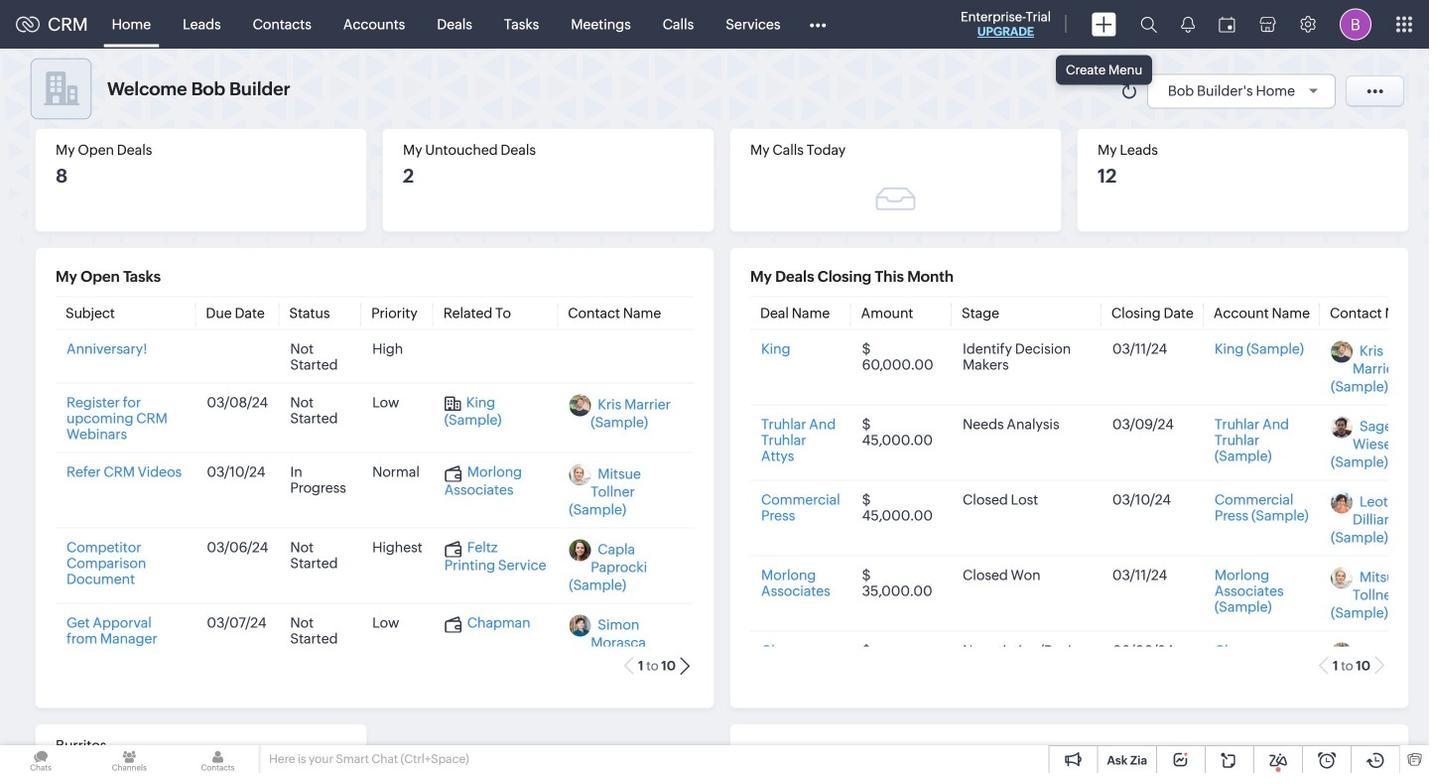 Task type: locate. For each thing, give the bounding box(es) containing it.
signals image
[[1181, 16, 1195, 33]]

chats image
[[0, 745, 82, 773]]

search element
[[1129, 0, 1169, 49]]

create menu element
[[1080, 0, 1129, 48]]

contacts image
[[177, 745, 259, 773]]

logo image
[[16, 16, 40, 32]]

profile element
[[1328, 0, 1384, 48]]

channels image
[[89, 745, 170, 773]]

search image
[[1140, 16, 1157, 33]]



Task type: vqa. For each thing, say whether or not it's contained in the screenshot.
Add a note... field
no



Task type: describe. For each thing, give the bounding box(es) containing it.
profile image
[[1340, 8, 1372, 40]]

calendar image
[[1219, 16, 1236, 32]]

Other Modules field
[[796, 8, 839, 40]]

create menu image
[[1092, 12, 1117, 36]]

signals element
[[1169, 0, 1207, 49]]



